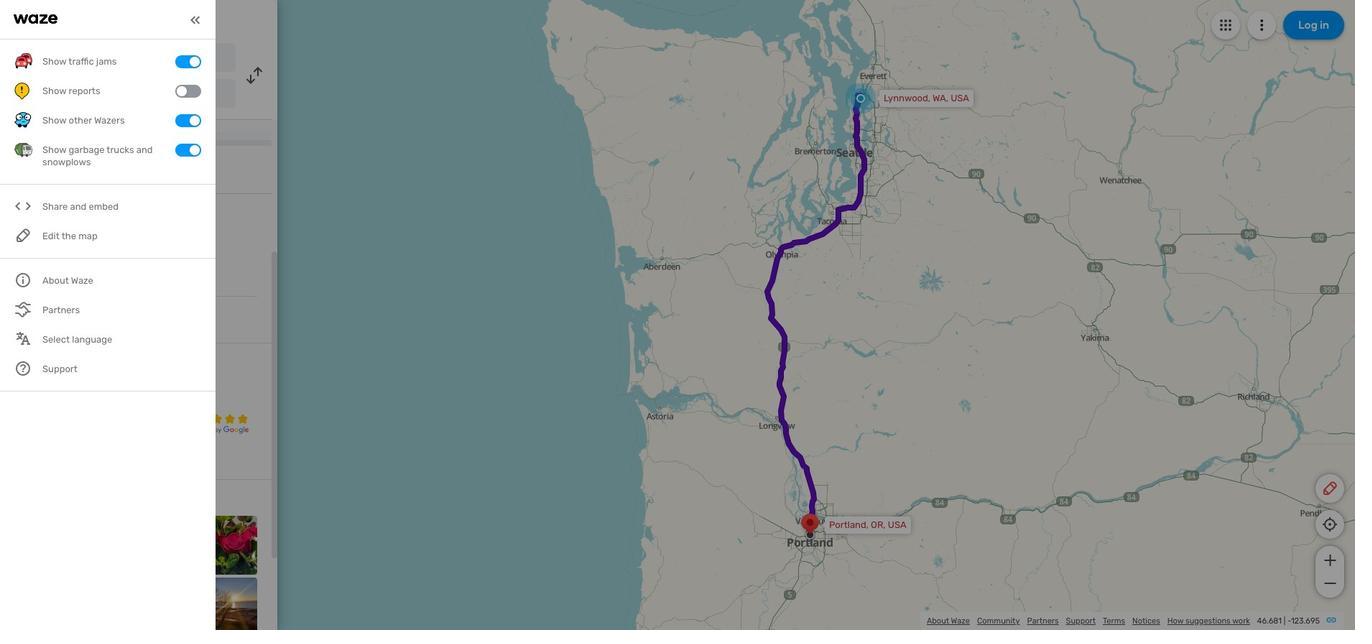 Task type: describe. For each thing, give the bounding box(es) containing it.
directions
[[132, 12, 192, 27]]

usa down driving directions
[[122, 54, 139, 64]]

usa down the share at the top left of the page
[[34, 229, 54, 242]]

zoom out image
[[1321, 575, 1339, 592]]

image 8 of lynnwood, lynnwood image
[[199, 578, 257, 630]]

123.695
[[1292, 617, 1320, 626]]

portland
[[52, 88, 92, 101]]

terms link
[[1103, 617, 1126, 626]]

community
[[977, 617, 1020, 626]]

miles
[[64, 109, 90, 119]]

2 vertical spatial wa,
[[14, 229, 31, 242]]

embed
[[89, 202, 119, 212]]

notices link
[[1133, 617, 1161, 626]]

community link
[[977, 617, 1020, 626]]

portland or, usa
[[52, 88, 130, 101]]

5 for 5 4 3
[[14, 373, 20, 385]]

about waze link
[[927, 617, 970, 626]]

or, for portland,
[[871, 520, 886, 530]]

pencil image
[[1322, 480, 1339, 497]]

link image
[[1326, 615, 1338, 626]]

code image
[[14, 198, 32, 216]]

usa right portland,
[[888, 520, 907, 530]]

summary
[[50, 354, 94, 367]]

how
[[1168, 617, 1184, 626]]

starting
[[14, 170, 51, 182]]

46.681
[[1258, 617, 1282, 626]]

image 4 of lynnwood, lynnwood image
[[199, 516, 257, 575]]

0 vertical spatial lynnwood
[[52, 52, 100, 65]]

computer image
[[14, 311, 32, 328]]

1 vertical spatial lynnwood wa, usa
[[14, 210, 86, 242]]

www.ci.lynnwood.wa.us
[[43, 313, 155, 326]]

0 vertical spatial lynnwood wa, usa
[[52, 52, 139, 65]]

or, for portland
[[98, 90, 111, 100]]

driving
[[86, 12, 129, 27]]

terms
[[1103, 617, 1126, 626]]

work
[[1233, 617, 1251, 626]]

driving directions
[[86, 12, 192, 27]]

4
[[14, 385, 21, 397]]

support
[[1066, 617, 1096, 626]]

support link
[[1066, 617, 1096, 626]]

partners link
[[1027, 617, 1059, 626]]

usa inside portland or, usa
[[113, 90, 130, 100]]



Task type: locate. For each thing, give the bounding box(es) containing it.
0 vertical spatial wa,
[[105, 54, 120, 64]]

usa
[[122, 54, 139, 64], [113, 90, 130, 100], [951, 93, 970, 104], [34, 229, 54, 242], [888, 520, 907, 530]]

5 4 3
[[14, 373, 21, 408]]

notices
[[1133, 617, 1161, 626]]

partners
[[1027, 617, 1059, 626]]

or, right portland,
[[871, 520, 886, 530]]

share and embed
[[42, 202, 119, 212]]

zoom in image
[[1321, 552, 1339, 569]]

5
[[184, 366, 209, 413], [14, 373, 20, 385]]

and
[[70, 202, 86, 212]]

1 vertical spatial lynnwood
[[14, 210, 86, 227]]

3
[[14, 396, 20, 408]]

location image
[[14, 85, 32, 102]]

about
[[927, 617, 950, 626]]

current location image
[[14, 49, 32, 66]]

1 horizontal spatial 5
[[184, 366, 209, 413]]

0 horizontal spatial or,
[[98, 90, 111, 100]]

wa,
[[105, 54, 120, 64], [933, 93, 949, 104], [14, 229, 31, 242]]

starting point button
[[14, 170, 78, 193]]

lynnwood up portland
[[52, 52, 100, 65]]

share
[[42, 202, 68, 212]]

point
[[54, 170, 78, 182]]

lynnwood wa, usa up portland or, usa
[[52, 52, 139, 65]]

lynnwood, wa, usa
[[884, 93, 970, 104]]

1 vertical spatial wa,
[[933, 93, 949, 104]]

suggestions
[[1186, 617, 1231, 626]]

wa, down code image
[[14, 229, 31, 242]]

lynnwood
[[52, 52, 100, 65], [14, 210, 86, 227]]

5 inside 5 4 3
[[14, 373, 20, 385]]

0 horizontal spatial wa,
[[14, 229, 31, 242]]

5 for 5
[[184, 366, 209, 413]]

|
[[1284, 617, 1286, 626]]

lynnwood wa, usa
[[52, 52, 139, 65], [14, 210, 86, 242]]

portland,
[[829, 520, 869, 530]]

190.1 miles
[[40, 109, 90, 119]]

starting point
[[14, 170, 78, 182]]

usa right 'lynnwood,'
[[951, 93, 970, 104]]

how suggestions work link
[[1168, 617, 1251, 626]]

waze
[[951, 617, 970, 626]]

review
[[14, 354, 48, 367]]

portland, or, usa
[[829, 520, 907, 530]]

or, right portland
[[98, 90, 111, 100]]

share and embed link
[[14, 192, 201, 222]]

0 vertical spatial or,
[[98, 90, 111, 100]]

wa, right 'lynnwood,'
[[933, 93, 949, 104]]

2 horizontal spatial wa,
[[933, 93, 949, 104]]

0 horizontal spatial 5
[[14, 373, 20, 385]]

190.1
[[40, 109, 61, 119]]

1 vertical spatial or,
[[871, 520, 886, 530]]

lynnwood wa, usa down starting point button
[[14, 210, 86, 242]]

lynnwood,
[[884, 93, 931, 104]]

-
[[1288, 617, 1292, 626]]

1 horizontal spatial or,
[[871, 520, 886, 530]]

1 horizontal spatial wa,
[[105, 54, 120, 64]]

www.ci.lynnwood.wa.us link
[[43, 313, 155, 326]]

usa right portland
[[113, 90, 130, 100]]

about waze community partners support terms notices how suggestions work 46.681 | -123.695
[[927, 617, 1320, 626]]

review summary
[[14, 354, 94, 367]]

or, inside portland or, usa
[[98, 90, 111, 100]]

or,
[[98, 90, 111, 100], [871, 520, 886, 530]]

wa, down driving
[[105, 54, 120, 64]]

lynnwood down starting point button
[[14, 210, 86, 227]]



Task type: vqa. For each thing, say whether or not it's contained in the screenshot.
3
yes



